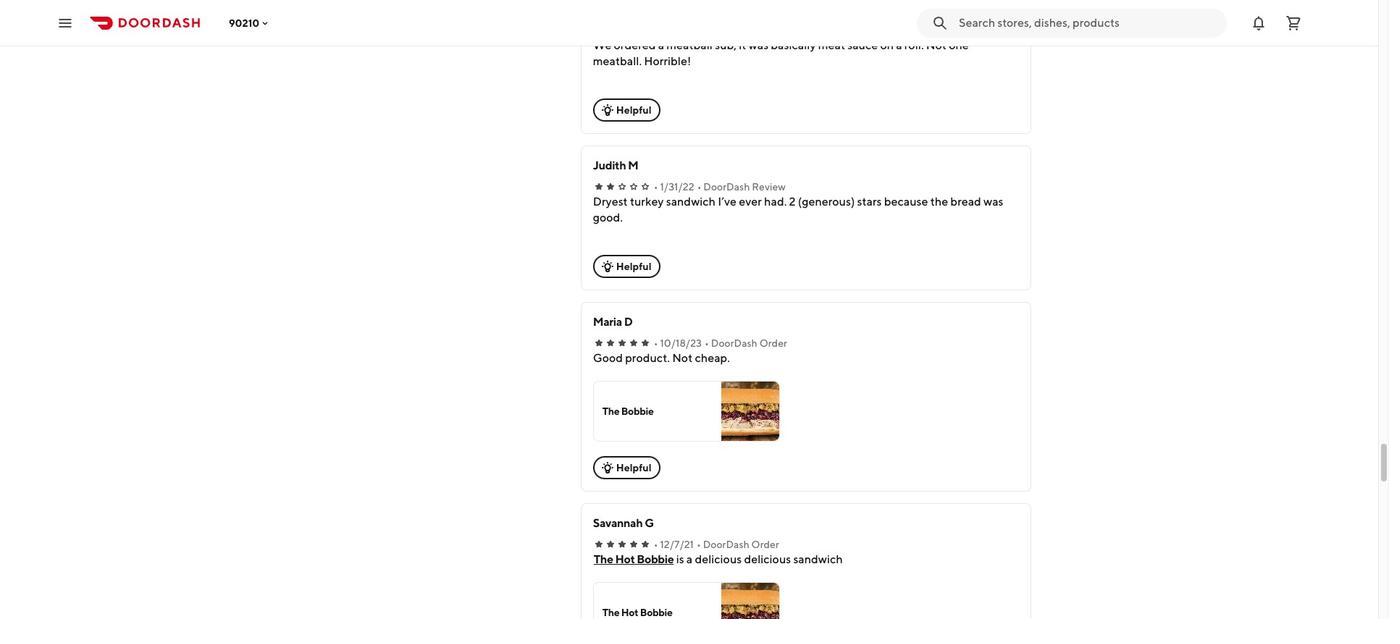 Task type: locate. For each thing, give the bounding box(es) containing it.
the bobbie image
[[721, 382, 779, 441]]

doordash
[[703, 181, 750, 193], [711, 337, 757, 349], [703, 539, 749, 550]]

1 vertical spatial helpful button
[[593, 255, 660, 278]]

helpful up m
[[616, 104, 651, 116]]

3 helpful button from the top
[[593, 456, 660, 479]]

2 vertical spatial the
[[602, 607, 619, 618]]

• left 1/31/22
[[654, 181, 658, 193]]

0 items, open order cart image
[[1285, 14, 1302, 32]]

savannah
[[593, 516, 643, 530]]

d
[[624, 315, 633, 329]]

1 vertical spatial the
[[594, 553, 613, 566]]

0 vertical spatial bobbie
[[621, 406, 654, 417]]

0 vertical spatial the hot bobbie
[[594, 553, 674, 566]]

1 vertical spatial order
[[751, 539, 779, 550]]

doordash for savannah g
[[703, 539, 749, 550]]

•
[[654, 181, 658, 193], [697, 181, 701, 193], [654, 337, 658, 349], [705, 337, 709, 349], [654, 539, 658, 550], [697, 539, 701, 550]]

helpful button up m
[[593, 98, 660, 122]]

doordash left review
[[703, 181, 750, 193]]

2 helpful from the top
[[616, 261, 651, 272]]

0 vertical spatial doordash
[[703, 181, 750, 193]]

order for g
[[751, 539, 779, 550]]

the hot bobbie button down the 12/7/21
[[593, 582, 780, 619]]

3 helpful from the top
[[616, 462, 651, 474]]

• right 1/31/22
[[697, 181, 701, 193]]

the inside button
[[602, 406, 619, 417]]

judith
[[593, 159, 626, 172]]

• 12/7/21 • doordash order
[[654, 539, 779, 550]]

helpful button up savannah g
[[593, 456, 660, 479]]

helpful up d
[[616, 261, 651, 272]]

1 vertical spatial hot
[[621, 607, 638, 618]]

bobbie
[[621, 406, 654, 417], [637, 553, 674, 566], [640, 607, 673, 618]]

0 vertical spatial helpful
[[616, 104, 651, 116]]

the hot bobbie button
[[594, 552, 674, 568], [593, 582, 780, 619]]

0 vertical spatial helpful button
[[593, 98, 660, 122]]

1 vertical spatial doordash
[[711, 337, 757, 349]]

• right 10/18/23
[[705, 337, 709, 349]]

the hot bobbie
[[594, 553, 674, 566], [602, 607, 673, 618]]

order up the hot bobbie image
[[751, 539, 779, 550]]

• left the 12/7/21
[[654, 539, 658, 550]]

2 vertical spatial doordash
[[703, 539, 749, 550]]

open menu image
[[56, 14, 74, 32]]

m
[[628, 159, 638, 172]]

the
[[602, 406, 619, 417], [594, 553, 613, 566], [602, 607, 619, 618]]

1 vertical spatial helpful
[[616, 261, 651, 272]]

12/7/21
[[660, 539, 694, 550]]

order
[[759, 337, 787, 349], [751, 539, 779, 550]]

90210
[[229, 17, 259, 29]]

the for the bobbie
[[602, 406, 619, 417]]

0 vertical spatial hot
[[615, 553, 635, 566]]

doordash right 10/18/23
[[711, 337, 757, 349]]

1 helpful button from the top
[[593, 98, 660, 122]]

doordash right the 12/7/21
[[703, 539, 749, 550]]

2 vertical spatial helpful
[[616, 462, 651, 474]]

the hot bobbie button down savannah g
[[594, 552, 674, 568]]

0 vertical spatial the
[[602, 406, 619, 417]]

0 vertical spatial order
[[759, 337, 787, 349]]

doordash for judith m
[[703, 181, 750, 193]]

helpful up savannah g
[[616, 462, 651, 474]]

order up the bobbie image
[[759, 337, 787, 349]]

maria d
[[593, 315, 633, 329]]

1 vertical spatial the hot bobbie button
[[593, 582, 780, 619]]

• left 10/18/23
[[654, 337, 658, 349]]

hot
[[615, 553, 635, 566], [621, 607, 638, 618]]

helpful button up d
[[593, 255, 660, 278]]

2 vertical spatial helpful button
[[593, 456, 660, 479]]

savannah g
[[593, 516, 654, 530]]

helpful button
[[593, 98, 660, 122], [593, 255, 660, 278], [593, 456, 660, 479]]

helpful
[[616, 104, 651, 116], [616, 261, 651, 272], [616, 462, 651, 474]]

2 vertical spatial bobbie
[[640, 607, 673, 618]]



Task type: vqa. For each thing, say whether or not it's contained in the screenshot.
bottommost THE HOT BOBBIE
yes



Task type: describe. For each thing, give the bounding box(es) containing it.
order for d
[[759, 337, 787, 349]]

2 helpful button from the top
[[593, 255, 660, 278]]

Store search: begin typing to search for stores available on DoorDash text field
[[959, 15, 1218, 31]]

10/18/23
[[660, 337, 702, 349]]

doordash for maria d
[[711, 337, 757, 349]]

g
[[645, 516, 654, 530]]

notification bell image
[[1250, 14, 1267, 32]]

90210 button
[[229, 17, 271, 29]]

maria
[[593, 315, 622, 329]]

• right the 12/7/21
[[697, 539, 701, 550]]

1 vertical spatial bobbie
[[637, 553, 674, 566]]

• 10/18/23 • doordash order
[[654, 337, 787, 349]]

judith m
[[593, 159, 638, 172]]

the hot bobbie image
[[721, 583, 779, 619]]

0 vertical spatial the hot bobbie button
[[594, 552, 674, 568]]

the bobbie button
[[593, 381, 780, 442]]

1/31/22
[[660, 181, 694, 193]]

the bobbie
[[602, 406, 654, 417]]

1 helpful from the top
[[616, 104, 651, 116]]

• 1/31/22 • doordash review
[[654, 181, 786, 193]]

1 vertical spatial the hot bobbie
[[602, 607, 673, 618]]

review
[[752, 181, 786, 193]]

bobbie inside button
[[621, 406, 654, 417]]

the for the hot bobbie
[[602, 607, 619, 618]]



